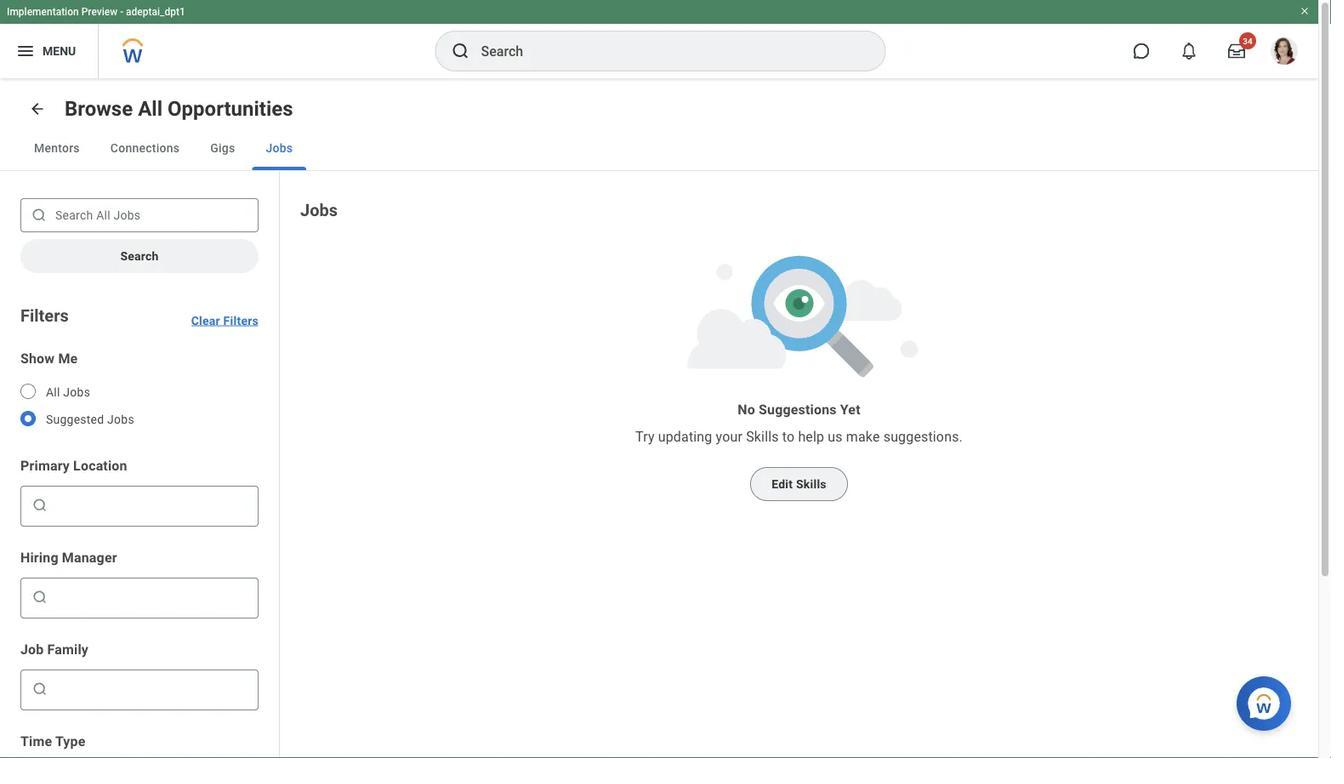 Task type: describe. For each thing, give the bounding box(es) containing it.
search image for search workday search box
[[451, 41, 471, 61]]

Primary Location field
[[52, 497, 251, 514]]

search image for field corresponding to family
[[31, 681, 49, 698]]

suggested jobs
[[46, 412, 134, 426]]

filters inside button
[[224, 314, 259, 328]]

edit
[[772, 477, 793, 491]]

Job Family field
[[52, 681, 251, 698]]

jobs down jobs button
[[300, 200, 338, 220]]

connections
[[110, 141, 180, 155]]

none field 'hiring manager'
[[52, 584, 251, 611]]

suggested
[[46, 412, 104, 426]]

browse
[[65, 97, 133, 121]]

arrow left image
[[29, 100, 46, 117]]

primary
[[20, 457, 70, 474]]

job family
[[20, 641, 89, 657]]

none field 'primary location'
[[52, 492, 251, 519]]

0 vertical spatial all
[[138, 97, 163, 121]]

show me
[[20, 350, 78, 366]]

try
[[636, 429, 655, 445]]

to
[[783, 429, 795, 445]]

suggestions.
[[884, 429, 963, 445]]

clear
[[191, 314, 220, 328]]

0 vertical spatial search image
[[31, 207, 48, 224]]

us
[[828, 429, 843, 445]]

justify image
[[15, 41, 36, 61]]

no suggestions yet
[[738, 401, 861, 418]]

Search All Jobs text field
[[20, 198, 259, 232]]

edit skills button
[[751, 467, 848, 501]]

Hiring Manager field
[[52, 589, 251, 606]]

search image for primary
[[31, 497, 49, 514]]

close environment banner image
[[1301, 6, 1311, 16]]

hiring
[[20, 549, 58, 566]]

jobs button
[[252, 126, 307, 170]]

location
[[73, 457, 127, 474]]

updating
[[659, 429, 713, 445]]

skills inside button
[[797, 477, 827, 491]]

gigs
[[210, 141, 235, 155]]

menu button
[[0, 24, 98, 78]]

show
[[20, 350, 55, 366]]

menu
[[43, 44, 76, 58]]

make
[[847, 429, 881, 445]]

hiring manager
[[20, 549, 117, 566]]

browse all opportunities
[[65, 97, 293, 121]]

help
[[799, 429, 825, 445]]

jobs right suggested
[[107, 412, 134, 426]]

edit skills
[[772, 477, 827, 491]]

time
[[20, 733, 52, 749]]



Task type: locate. For each thing, give the bounding box(es) containing it.
inbox large image
[[1229, 43, 1246, 60]]

0 horizontal spatial skills
[[747, 429, 779, 445]]

filters up show me
[[20, 306, 69, 326]]

mentors button
[[20, 126, 93, 170]]

1 horizontal spatial filters
[[224, 314, 259, 328]]

2 none field from the top
[[52, 584, 251, 611]]

34 button
[[1219, 32, 1257, 70]]

0 vertical spatial search image
[[451, 41, 471, 61]]

adeptai_dpt1
[[126, 6, 185, 18]]

all
[[138, 97, 163, 121], [46, 385, 60, 399]]

0 horizontal spatial all
[[46, 385, 60, 399]]

1 horizontal spatial all
[[138, 97, 163, 121]]

clear filters button
[[191, 294, 259, 328]]

search image down hiring
[[31, 589, 49, 606]]

opportunities
[[168, 97, 293, 121]]

tab list containing mentors
[[0, 126, 1319, 171]]

1 horizontal spatial skills
[[797, 477, 827, 491]]

1 vertical spatial skills
[[797, 477, 827, 491]]

menu banner
[[0, 0, 1319, 78]]

skills right "edit"
[[797, 477, 827, 491]]

0 vertical spatial none field
[[52, 492, 251, 519]]

0 horizontal spatial search image
[[31, 681, 49, 698]]

none field for location
[[52, 492, 251, 519]]

-
[[120, 6, 123, 18]]

search image
[[451, 41, 471, 61], [31, 681, 49, 698]]

profile logan mcneil image
[[1272, 37, 1299, 68]]

2 vertical spatial search image
[[31, 589, 49, 606]]

notifications large image
[[1181, 43, 1198, 60]]

Search Workday  search field
[[481, 32, 851, 70]]

1 vertical spatial search image
[[31, 681, 49, 698]]

1 vertical spatial search image
[[31, 497, 49, 514]]

your
[[716, 429, 743, 445]]

type
[[55, 733, 86, 749]]

time type
[[20, 733, 86, 749]]

skills
[[747, 429, 779, 445], [797, 477, 827, 491]]

filters right clear
[[224, 314, 259, 328]]

mentors
[[34, 141, 80, 155]]

connections button
[[97, 126, 193, 170]]

primary location
[[20, 457, 127, 474]]

implementation
[[7, 6, 79, 18]]

all jobs
[[46, 385, 90, 399]]

search image down primary
[[31, 497, 49, 514]]

search
[[120, 249, 159, 263]]

me
[[58, 350, 78, 366]]

1 vertical spatial all
[[46, 385, 60, 399]]

jobs right gigs
[[266, 141, 293, 155]]

none field for family
[[52, 676, 251, 703]]

filters
[[20, 306, 69, 326], [224, 314, 259, 328]]

jobs
[[266, 141, 293, 155], [300, 200, 338, 220], [63, 385, 90, 399], [107, 412, 134, 426]]

None field
[[52, 492, 251, 519], [52, 584, 251, 611], [52, 676, 251, 703]]

1 none field from the top
[[52, 492, 251, 519]]

gigs button
[[197, 126, 249, 170]]

tab list
[[0, 126, 1319, 171]]

search image for hiring
[[31, 589, 49, 606]]

all down show me
[[46, 385, 60, 399]]

jobs inside button
[[266, 141, 293, 155]]

clear filters
[[191, 314, 259, 328]]

implementation preview -   adeptai_dpt1
[[7, 6, 185, 18]]

all up connections
[[138, 97, 163, 121]]

family
[[47, 641, 89, 657]]

0 horizontal spatial filters
[[20, 306, 69, 326]]

search image
[[31, 207, 48, 224], [31, 497, 49, 514], [31, 589, 49, 606]]

skills left to
[[747, 429, 779, 445]]

1 horizontal spatial search image
[[451, 41, 471, 61]]

search button
[[20, 239, 259, 273]]

no
[[738, 401, 756, 418]]

preview
[[81, 6, 118, 18]]

job
[[20, 641, 44, 657]]

manager
[[62, 549, 117, 566]]

34
[[1244, 36, 1253, 46]]

try updating your skills to help us make suggestions.
[[636, 429, 963, 445]]

jobs up suggested
[[63, 385, 90, 399]]

yet
[[841, 401, 861, 418]]

suggestions
[[759, 401, 837, 418]]

0 vertical spatial skills
[[747, 429, 779, 445]]

2 vertical spatial none field
[[52, 676, 251, 703]]

3 none field from the top
[[52, 676, 251, 703]]

none field for manager
[[52, 584, 251, 611]]

none field job family
[[52, 676, 251, 703]]

search image down mentors button
[[31, 207, 48, 224]]

1 vertical spatial none field
[[52, 584, 251, 611]]



Task type: vqa. For each thing, say whether or not it's contained in the screenshot.
'Work Experience'
no



